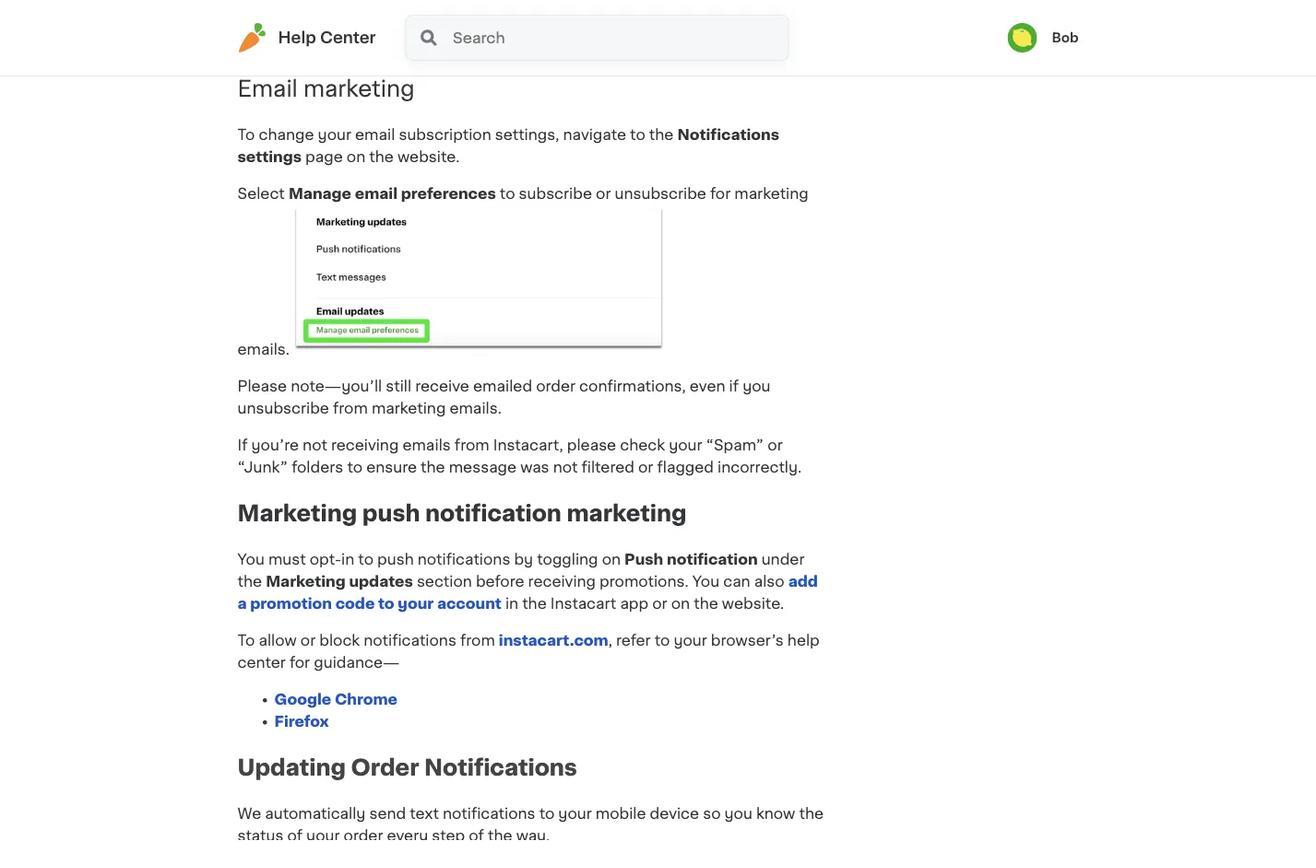 Task type: describe. For each thing, give the bounding box(es) containing it.
your down automatically
[[306, 829, 340, 842]]

promotions.
[[600, 575, 689, 590]]

the left way.
[[488, 829, 512, 842]]

bob link
[[1007, 23, 1079, 53]]

updating order notifications
[[237, 758, 577, 780]]

policy
[[339, 35, 387, 50]]

instacart.com link
[[499, 634, 608, 649]]

or down check
[[638, 461, 653, 476]]

1 vertical spatial in
[[505, 597, 518, 612]]

instacart image
[[237, 23, 267, 53]]

order inside we automatically send text notifications to your mobile device so you know the status of your order every step of the way.
[[344, 829, 383, 842]]

Search search field
[[451, 16, 788, 60]]

to change your email subscription settings, navigate to the
[[237, 127, 677, 142]]

marketing inside please note—you'll still receive emailed order confirmations, even if you unsubscribe from marketing emails.
[[372, 402, 446, 417]]

receive
[[415, 380, 469, 394]]

note—you'll
[[291, 380, 382, 394]]

receiving inside if you're not receiving emails from instacart, please check your "spam" or "junk" folders to ensure the message was not filtered or flagged incorrectly.
[[331, 439, 399, 453]]

still
[[386, 380, 411, 394]]

to subscribe or unsubscribe for marketing emails.
[[237, 186, 809, 358]]

device
[[650, 807, 699, 822]]

you're
[[251, 439, 299, 453]]

0 horizontal spatial not
[[303, 439, 327, 453]]

text
[[410, 807, 439, 822]]

confirmations,
[[579, 380, 686, 394]]

emails
[[402, 439, 451, 453]]

also
[[754, 575, 785, 590]]

we
[[237, 807, 261, 822]]

firefox
[[274, 715, 329, 730]]

your inside the ", refer to your browser's help center for guidance—"
[[674, 634, 707, 649]]

"spam"
[[706, 439, 764, 453]]

must
[[268, 553, 306, 568]]

google
[[274, 693, 331, 708]]

add
[[788, 575, 818, 590]]

allow
[[259, 634, 297, 649]]

guidance—
[[314, 656, 400, 671]]

filtered
[[581, 461, 634, 476]]

please
[[567, 439, 616, 453]]

to for to allow or block notifications from instacart.com
[[237, 634, 255, 649]]

manage
[[289, 186, 351, 201]]

if
[[237, 439, 248, 453]]

help center
[[278, 30, 376, 46]]

notifications inside notifications settings
[[677, 127, 779, 142]]

status
[[237, 829, 283, 842]]

0 horizontal spatial website.
[[397, 150, 460, 164]]

help
[[787, 634, 820, 649]]

your inside if you're not receiving emails from instacart, please check your "spam" or "junk" folders to ensure the message was not filtered or flagged incorrectly.
[[669, 439, 702, 453]]

emailed
[[473, 380, 532, 394]]

settings
[[237, 150, 302, 164]]

in the instacart app or on the website.
[[502, 597, 784, 612]]

subscribe
[[519, 186, 592, 201]]

by
[[514, 553, 533, 568]]

help
[[278, 30, 316, 46]]

0 vertical spatial push
[[362, 503, 420, 525]]

toggling
[[537, 553, 598, 568]]

notifications for block
[[364, 634, 456, 649]]

so
[[703, 807, 721, 822]]

the down marketing updates section before receiving promotions. you can also
[[522, 597, 547, 612]]

to inside add a promotion code to your account
[[378, 597, 394, 612]]

navigate
[[563, 127, 626, 142]]

1 vertical spatial push
[[377, 553, 414, 568]]

unsubscribe inside 'to subscribe or unsubscribe for marketing emails.'
[[615, 186, 706, 201]]

user avatar image
[[1007, 23, 1037, 53]]

if you're not receiving emails from instacart, please check your "spam" or "junk" folders to ensure the message was not filtered or flagged incorrectly.
[[237, 439, 802, 476]]

0 horizontal spatial notification
[[425, 503, 562, 525]]

1 vertical spatial you
[[692, 575, 719, 590]]

incorrectly.
[[718, 461, 802, 476]]

order
[[351, 758, 419, 780]]

you must opt-in to push notifications by toggling on push notification
[[237, 553, 758, 568]]

from inside please note—you'll still receive emailed order confirmations, even if you unsubscribe from marketing emails.
[[333, 402, 368, 417]]

your up page
[[318, 127, 351, 142]]

see
[[237, 35, 267, 50]]

change
[[259, 127, 314, 142]]

center
[[237, 656, 286, 671]]

to allow or block notifications from instacart.com
[[237, 634, 608, 649]]

0 vertical spatial on
[[347, 150, 365, 164]]

google chrome link
[[274, 693, 397, 708]]

mobile
[[596, 807, 646, 822]]

app
[[620, 597, 649, 612]]

unsubscribe inside please note—you'll still receive emailed order confirmations, even if you unsubscribe from marketing emails.
[[237, 402, 329, 417]]

from for emails
[[454, 439, 489, 453]]

1 vertical spatial receiving
[[528, 575, 596, 590]]

see our sms policy
[[237, 35, 387, 50]]

even
[[690, 380, 725, 394]]

, refer to your browser's help center for guidance—
[[237, 634, 820, 671]]

to for to change your email subscription settings, navigate to the
[[237, 127, 255, 142]]

step
[[432, 829, 465, 842]]

to inside if you're not receiving emails from instacart, please check your "spam" or "junk" folders to ensure the message was not filtered or flagged incorrectly.
[[347, 461, 362, 476]]

2 of from the left
[[469, 829, 484, 842]]

section
[[417, 575, 472, 590]]

marketing updates section before receiving promotions. you can also
[[266, 575, 788, 590]]

our
[[270, 35, 297, 50]]

was
[[520, 461, 549, 476]]

browser's
[[711, 634, 784, 649]]

instacart,
[[493, 439, 563, 453]]

every
[[387, 829, 428, 842]]

page
[[305, 150, 343, 164]]

select manage email preferences
[[237, 186, 496, 201]]

ensure
[[366, 461, 417, 476]]

emails. inside please note—you'll still receive emailed order confirmations, even if you unsubscribe from marketing emails.
[[450, 402, 502, 417]]

push
[[624, 553, 663, 568]]



Task type: locate. For each thing, give the bounding box(es) containing it.
1 vertical spatial order
[[344, 829, 383, 842]]

0 vertical spatial for
[[710, 186, 731, 201]]

promotion
[[250, 597, 332, 612]]

1 vertical spatial for
[[290, 656, 310, 671]]

1 of from the left
[[287, 829, 303, 842]]

or right subscribe
[[596, 186, 611, 201]]

you left can
[[692, 575, 719, 590]]

receiving up ensure
[[331, 439, 399, 453]]

or right allow on the bottom of page
[[300, 634, 316, 649]]

you left must
[[237, 553, 265, 568]]

the up a
[[237, 575, 262, 590]]

refer
[[616, 634, 651, 649]]

to right navigate
[[630, 127, 645, 142]]

0 horizontal spatial for
[[290, 656, 310, 671]]

to down 'updates' at left bottom
[[378, 597, 394, 612]]

notifications up section
[[418, 553, 510, 568]]

2 vertical spatial notifications
[[443, 807, 535, 822]]

on left push
[[602, 553, 621, 568]]

the inside under the
[[237, 575, 262, 590]]

1 vertical spatial notifications
[[364, 634, 456, 649]]

please
[[237, 380, 287, 394]]

you inside we automatically send text notifications to your mobile device so you know the status of your order every step of the way.
[[724, 807, 752, 822]]

preferences
[[401, 186, 496, 201]]

0 vertical spatial website.
[[397, 150, 460, 164]]

to up center
[[237, 634, 255, 649]]

to inside 'to subscribe or unsubscribe for marketing emails.'
[[500, 186, 515, 201]]

push down ensure
[[362, 503, 420, 525]]

see our sms policy link
[[237, 35, 387, 50]]

1 vertical spatial to
[[237, 634, 255, 649]]

you right so
[[724, 807, 752, 822]]

notification up you must opt-in to push notifications by toggling on push notification
[[425, 503, 562, 525]]

your inside add a promotion code to your account
[[398, 597, 434, 612]]

in
[[341, 553, 354, 568], [505, 597, 518, 612]]

settings,
[[495, 127, 559, 142]]

1 horizontal spatial receiving
[[528, 575, 596, 590]]

a
[[237, 597, 247, 612]]

account
[[437, 597, 502, 612]]

you
[[237, 553, 265, 568], [692, 575, 719, 590]]

from up the message at the left of page
[[454, 439, 489, 453]]

the down emails
[[421, 461, 445, 476]]

0 vertical spatial order
[[536, 380, 575, 394]]

1 horizontal spatial of
[[469, 829, 484, 842]]

0 horizontal spatial of
[[287, 829, 303, 842]]

your left mobile
[[558, 807, 592, 822]]

"junk"
[[237, 461, 288, 476]]

marketing
[[303, 78, 415, 100], [734, 186, 809, 201], [372, 402, 446, 417], [567, 503, 687, 525]]

or right app
[[652, 597, 667, 612]]

marketing for marketing push notification marketing
[[237, 503, 357, 525]]

from down note—you'll
[[333, 402, 368, 417]]

to
[[630, 127, 645, 142], [500, 186, 515, 201], [347, 461, 362, 476], [358, 553, 373, 568], [378, 597, 394, 612], [654, 634, 670, 649], [539, 807, 555, 822]]

0 vertical spatial unsubscribe
[[615, 186, 706, 201]]

0 vertical spatial to
[[237, 127, 255, 142]]

from down account
[[460, 634, 495, 649]]

on
[[347, 150, 365, 164], [602, 553, 621, 568], [671, 597, 690, 612]]

notifications for text
[[443, 807, 535, 822]]

to inside the ", refer to your browser's help center for guidance—"
[[654, 634, 670, 649]]

2 horizontal spatial on
[[671, 597, 690, 612]]

0 horizontal spatial notifications
[[424, 758, 577, 780]]

bob
[[1052, 31, 1079, 44]]

add a promotion code to your account link
[[237, 575, 818, 612]]

1 vertical spatial notifications
[[424, 758, 577, 780]]

0 horizontal spatial unsubscribe
[[237, 402, 329, 417]]

1 horizontal spatial unsubscribe
[[615, 186, 706, 201]]

website. down can
[[722, 597, 784, 612]]

0 horizontal spatial you
[[237, 553, 265, 568]]

if
[[729, 380, 739, 394]]

notifications inside we automatically send text notifications to your mobile device so you know the status of your order every step of the way.
[[443, 807, 535, 822]]

to up 'updates' at left bottom
[[358, 553, 373, 568]]

to right refer
[[654, 634, 670, 649]]

0 vertical spatial you
[[237, 553, 265, 568]]

email marketing
[[237, 78, 415, 100]]

your
[[318, 127, 351, 142], [669, 439, 702, 453], [398, 597, 434, 612], [674, 634, 707, 649], [558, 807, 592, 822], [306, 829, 340, 842]]

marketing inside 'to subscribe or unsubscribe for marketing emails.'
[[734, 186, 809, 201]]

from for notifications
[[460, 634, 495, 649]]

emails. up please
[[237, 343, 290, 358]]

updates
[[349, 575, 413, 590]]

notifications up 'step'
[[443, 807, 535, 822]]

not
[[303, 439, 327, 453], [553, 461, 578, 476]]

to inside we automatically send text notifications to your mobile device so you know the status of your order every step of the way.
[[539, 807, 555, 822]]

to up way.
[[539, 807, 555, 822]]

1 horizontal spatial not
[[553, 461, 578, 476]]

block
[[319, 634, 360, 649]]

we automatically send text notifications to your mobile device so you know the status of your order every step of the way.
[[237, 807, 824, 842]]

your down section
[[398, 597, 434, 612]]

order down send
[[344, 829, 383, 842]]

marketing up promotion
[[266, 575, 346, 590]]

unsubscribe down please
[[237, 402, 329, 417]]

opt-
[[310, 553, 341, 568]]

on right page
[[347, 150, 365, 164]]

emails. inside 'to subscribe or unsubscribe for marketing emails.'
[[237, 343, 290, 358]]

know
[[756, 807, 795, 822]]

in up 'updates' at left bottom
[[341, 553, 354, 568]]

the right the "know"
[[799, 807, 824, 822]]

1 vertical spatial notification
[[667, 553, 758, 568]]

0 vertical spatial in
[[341, 553, 354, 568]]

automatically
[[265, 807, 366, 822]]

order
[[536, 380, 575, 394], [344, 829, 383, 842]]

1 horizontal spatial notification
[[667, 553, 758, 568]]

push up 'updates' at left bottom
[[377, 553, 414, 568]]

can
[[723, 575, 750, 590]]

the inside if you're not receiving emails from instacart, please check your "spam" or "junk" folders to ensure the message was not filtered or flagged incorrectly.
[[421, 461, 445, 476]]

for inside 'to subscribe or unsubscribe for marketing emails.'
[[710, 186, 731, 201]]

0 horizontal spatial on
[[347, 150, 365, 164]]

select
[[237, 186, 285, 201]]

receiving down toggling
[[528, 575, 596, 590]]

you right the if
[[743, 380, 770, 394]]

help center link
[[237, 23, 376, 53]]

1 horizontal spatial order
[[536, 380, 575, 394]]

way.
[[516, 829, 550, 842]]

0 vertical spatial you
[[743, 380, 770, 394]]

1 to from the top
[[237, 127, 255, 142]]

you inside please note—you'll still receive emailed order confirmations, even if you unsubscribe from marketing emails.
[[743, 380, 770, 394]]

from inside if you're not receiving emails from instacart, please check your "spam" or "junk" folders to ensure the message was not filtered or flagged incorrectly.
[[454, 439, 489, 453]]

before
[[476, 575, 524, 590]]

please note—you'll still receive emailed order confirmations, even if you unsubscribe from marketing emails.
[[237, 380, 770, 417]]

google chrome firefox
[[274, 693, 397, 730]]

notifications
[[677, 127, 779, 142], [424, 758, 577, 780]]

1 vertical spatial you
[[724, 807, 752, 822]]

on down promotions.
[[671, 597, 690, 612]]

0 vertical spatial notifications
[[677, 127, 779, 142]]

your up flagged on the bottom of page
[[669, 439, 702, 453]]

0 vertical spatial marketing
[[237, 503, 357, 525]]

from
[[333, 402, 368, 417], [454, 439, 489, 453], [460, 634, 495, 649]]

of down automatically
[[287, 829, 303, 842]]

email up "page on the website."
[[355, 127, 395, 142]]

updating
[[237, 758, 346, 780]]

website. down subscription
[[397, 150, 460, 164]]

0 vertical spatial email
[[355, 127, 395, 142]]

receiving
[[331, 439, 399, 453], [528, 575, 596, 590]]

0 horizontal spatial receiving
[[331, 439, 399, 453]]

marketing
[[237, 503, 357, 525], [266, 575, 346, 590]]

center
[[320, 30, 376, 46]]

0 vertical spatial not
[[303, 439, 327, 453]]

1 horizontal spatial on
[[602, 553, 621, 568]]

instacart.com
[[499, 634, 608, 649]]

1 vertical spatial unsubscribe
[[237, 402, 329, 417]]

send
[[369, 807, 406, 822]]

or inside 'to subscribe or unsubscribe for marketing emails.'
[[596, 186, 611, 201]]

notification up can
[[667, 553, 758, 568]]

check
[[620, 439, 665, 453]]

1 horizontal spatial notifications
[[677, 127, 779, 142]]

1 horizontal spatial you
[[692, 575, 719, 590]]

to
[[237, 127, 255, 142], [237, 634, 255, 649]]

notifications
[[418, 553, 510, 568], [364, 634, 456, 649], [443, 807, 535, 822]]

page on the website.
[[302, 150, 460, 164]]

1 vertical spatial from
[[454, 439, 489, 453]]

under the
[[237, 553, 805, 590]]

the
[[649, 127, 674, 142], [369, 150, 394, 164], [421, 461, 445, 476], [237, 575, 262, 590], [522, 597, 547, 612], [694, 597, 718, 612], [799, 807, 824, 822], [488, 829, 512, 842]]

not up folders
[[303, 439, 327, 453]]

1 horizontal spatial website.
[[722, 597, 784, 612]]

chrome
[[335, 693, 397, 708]]

1 vertical spatial emails.
[[450, 402, 502, 417]]

1 vertical spatial not
[[553, 461, 578, 476]]

the up select manage email preferences
[[369, 150, 394, 164]]

1 vertical spatial email
[[355, 186, 397, 201]]

unsubscribe down navigate
[[615, 186, 706, 201]]

email down "page on the website."
[[355, 186, 397, 201]]

1 horizontal spatial emails.
[[450, 402, 502, 417]]

in down before in the left bottom of the page
[[505, 597, 518, 612]]

the right navigate
[[649, 127, 674, 142]]

0 horizontal spatial emails.
[[237, 343, 290, 358]]

code
[[335, 597, 375, 612]]

not right was at the left bottom of the page
[[553, 461, 578, 476]]

you
[[743, 380, 770, 394], [724, 807, 752, 822]]

subscription
[[399, 127, 491, 142]]

1 horizontal spatial in
[[505, 597, 518, 612]]

,
[[608, 634, 612, 649]]

marketing push notification marketing
[[237, 503, 687, 525]]

0 vertical spatial emails.
[[237, 343, 290, 358]]

2 vertical spatial on
[[671, 597, 690, 612]]

unsubscribe
[[615, 186, 706, 201], [237, 402, 329, 417]]

email
[[355, 127, 395, 142], [355, 186, 397, 201]]

0 horizontal spatial order
[[344, 829, 383, 842]]

notifications up guidance—
[[364, 634, 456, 649]]

emails. down "emailed"
[[450, 402, 502, 417]]

to up settings
[[237, 127, 255, 142]]

of right 'step'
[[469, 829, 484, 842]]

under
[[761, 553, 805, 568]]

marketing for marketing updates section before receiving promotions. you can also
[[266, 575, 346, 590]]

for inside the ", refer to your browser's help center for guidance—"
[[290, 656, 310, 671]]

marketing up must
[[237, 503, 357, 525]]

sms
[[300, 35, 335, 50]]

1 vertical spatial website.
[[722, 597, 784, 612]]

2 to from the top
[[237, 634, 255, 649]]

0 horizontal spatial in
[[341, 553, 354, 568]]

notifications settings
[[237, 127, 779, 164]]

2 vertical spatial from
[[460, 634, 495, 649]]

0 vertical spatial notification
[[425, 503, 562, 525]]

0 vertical spatial from
[[333, 402, 368, 417]]

to down notifications settings at the top of page
[[500, 186, 515, 201]]

1 horizontal spatial for
[[710, 186, 731, 201]]

folders
[[292, 461, 343, 476]]

0 vertical spatial receiving
[[331, 439, 399, 453]]

order inside please note—you'll still receive emailed order confirmations, even if you unsubscribe from marketing emails.
[[536, 380, 575, 394]]

your left browser's
[[674, 634, 707, 649]]

1 vertical spatial marketing
[[266, 575, 346, 590]]

to left ensure
[[347, 461, 362, 476]]

1 vertical spatial on
[[602, 553, 621, 568]]

the up browser's
[[694, 597, 718, 612]]

order right "emailed"
[[536, 380, 575, 394]]

firefox link
[[274, 715, 329, 730]]

add a promotion code to your account
[[237, 575, 818, 612]]

0 vertical spatial notifications
[[418, 553, 510, 568]]

or up incorrectly. at the bottom right of the page
[[768, 439, 783, 453]]



Task type: vqa. For each thing, say whether or not it's contained in the screenshot.
satisfaction
no



